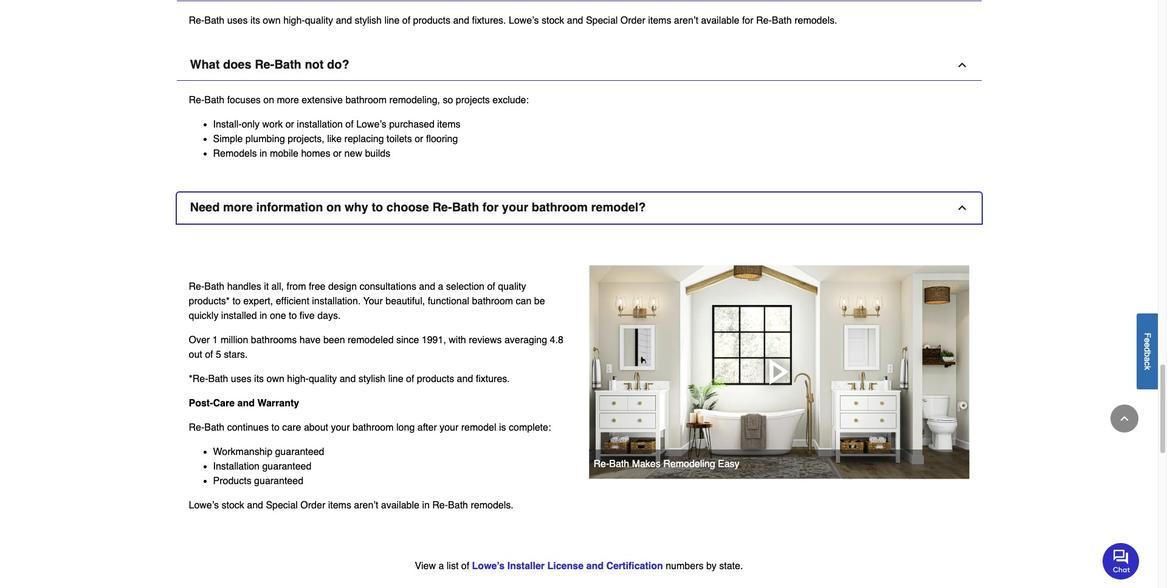 Task type: locate. For each thing, give the bounding box(es) containing it.
0 vertical spatial order
[[621, 15, 645, 26]]

all,
[[271, 281, 284, 292]]

0 horizontal spatial for
[[482, 200, 499, 214]]

uses up does
[[227, 15, 248, 26]]

installation.
[[312, 296, 361, 307]]

install-
[[213, 119, 242, 130]]

own for re-
[[263, 15, 281, 26]]

its up post-care and warranty
[[254, 374, 264, 385]]

order
[[621, 15, 645, 26], [300, 500, 325, 511]]

0 vertical spatial aren't
[[674, 15, 698, 26]]

0 vertical spatial uses
[[227, 15, 248, 26]]

bathroom inside re-bath handles it all, from free design consultations and a selection of quality products* to expert, efficient installation. your beautiful, functional bathroom can be quickly installed in one to five days.
[[472, 296, 513, 307]]

one
[[270, 310, 286, 321]]

0 vertical spatial for
[[742, 15, 753, 26]]

2 vertical spatial guaranteed
[[254, 476, 303, 487]]

expert,
[[243, 296, 273, 307]]

0 horizontal spatial special
[[266, 500, 298, 511]]

remodels.
[[795, 15, 837, 26], [471, 500, 513, 511]]

quality
[[305, 15, 333, 26], [498, 281, 526, 292], [309, 374, 337, 385]]

1 vertical spatial or
[[415, 134, 423, 145]]

uses up post-care and warranty
[[231, 374, 251, 385]]

builds
[[365, 148, 390, 159]]

re-
[[189, 15, 204, 26], [756, 15, 772, 26], [255, 58, 274, 72], [189, 95, 204, 106], [432, 200, 452, 214], [189, 281, 204, 292], [189, 422, 204, 433], [594, 459, 609, 470], [432, 500, 448, 511]]

only
[[242, 119, 260, 130]]

0 vertical spatial fixtures.
[[472, 15, 506, 26]]

1 horizontal spatial remodels.
[[795, 15, 837, 26]]

0 vertical spatial stylish
[[355, 15, 382, 26]]

bathroom
[[346, 95, 387, 106], [532, 200, 588, 214], [472, 296, 513, 307], [353, 422, 394, 433]]

quality down "been"
[[309, 374, 337, 385]]

0 horizontal spatial on
[[263, 95, 274, 106]]

1 vertical spatial more
[[223, 200, 253, 214]]

products for re-bath uses its own high-quality and stylish line of products and fixtures. lowe's stock and special order items aren't available for re-bath remodels.
[[413, 15, 450, 26]]

to right why
[[372, 200, 383, 214]]

chat invite button image
[[1103, 543, 1140, 580]]

bathroom inside need more information on why to choose re-bath for your bathroom remodel? button
[[532, 200, 588, 214]]

2 horizontal spatial your
[[502, 200, 528, 214]]

high-
[[283, 15, 305, 26], [287, 374, 309, 385]]

on for more
[[263, 95, 274, 106]]

0 vertical spatial available
[[701, 15, 739, 26]]

lowe's stock and special order items aren't available in re-bath remodels.
[[189, 500, 513, 511]]

stylish
[[355, 15, 382, 26], [358, 374, 386, 385]]

1 vertical spatial stylish
[[358, 374, 386, 385]]

1 vertical spatial products
[[417, 374, 454, 385]]

1 horizontal spatial order
[[621, 15, 645, 26]]

bathroom down selection
[[472, 296, 513, 307]]

re-bath makes remodeling easy button
[[589, 265, 969, 479]]

1 vertical spatial items
[[437, 119, 460, 130]]

1 vertical spatial fixtures.
[[476, 374, 510, 385]]

and
[[336, 15, 352, 26], [453, 15, 469, 26], [567, 15, 583, 26], [419, 281, 435, 292], [340, 374, 356, 385], [457, 374, 473, 385], [237, 398, 255, 409], [247, 500, 263, 511], [586, 561, 604, 572]]

2 horizontal spatial items
[[648, 15, 671, 26]]

special up what does re-bath not do? button
[[586, 15, 618, 26]]

five
[[300, 310, 315, 321]]

2 vertical spatial in
[[422, 500, 430, 511]]

choose
[[387, 200, 429, 214]]

or
[[285, 119, 294, 130], [415, 134, 423, 145], [333, 148, 342, 159]]

list
[[447, 561, 459, 572]]

complete:
[[509, 422, 551, 433]]

1 vertical spatial available
[[381, 500, 419, 511]]

own up warranty
[[267, 374, 284, 385]]

uses
[[227, 15, 248, 26], [231, 374, 251, 385]]

what does re-bath not do? button
[[177, 50, 981, 81]]

1 horizontal spatial chevron up image
[[1118, 413, 1131, 425]]

high- up warranty
[[287, 374, 309, 385]]

purchased
[[389, 119, 435, 130]]

to
[[372, 200, 383, 214], [233, 296, 241, 307], [289, 310, 297, 321], [271, 422, 280, 433]]

re- inside re-bath handles it all, from free design consultations and a selection of quality products* to expert, efficient installation. your beautiful, functional bathroom can be quickly installed in one to five days.
[[189, 281, 204, 292]]

easy
[[718, 459, 740, 470]]

why
[[345, 200, 368, 214]]

installation
[[297, 119, 343, 130]]

1 vertical spatial stock
[[222, 500, 244, 511]]

high- up "not"
[[283, 15, 305, 26]]

bathroom left remodel?
[[532, 200, 588, 214]]

exclude:
[[493, 95, 529, 106]]

0 vertical spatial line
[[384, 15, 400, 26]]

1 vertical spatial order
[[300, 500, 325, 511]]

f e e d b a c k button
[[1137, 313, 1158, 389]]

0 vertical spatial stock
[[542, 15, 564, 26]]

e up the b
[[1143, 343, 1152, 347]]

more right need on the top left
[[223, 200, 253, 214]]

from
[[287, 281, 306, 292]]

your for bathroom
[[440, 422, 459, 433]]

1 vertical spatial for
[[482, 200, 499, 214]]

on up work
[[263, 95, 274, 106]]

1 horizontal spatial your
[[440, 422, 459, 433]]

b
[[1143, 352, 1152, 357]]

re- inside button
[[432, 200, 452, 214]]

2 vertical spatial quality
[[309, 374, 337, 385]]

with
[[449, 335, 466, 346]]

stock down products
[[222, 500, 244, 511]]

or down the purchased
[[415, 134, 423, 145]]

0 vertical spatial guaranteed
[[275, 447, 324, 458]]

lowe's
[[509, 15, 539, 26], [356, 119, 386, 130], [189, 500, 219, 511], [472, 561, 505, 572]]

1 vertical spatial high-
[[287, 374, 309, 385]]

special down workmanship guaranteed installation guaranteed products guaranteed
[[266, 500, 298, 511]]

what
[[190, 58, 220, 72]]

0 vertical spatial on
[[263, 95, 274, 106]]

your inside need more information on why to choose re-bath for your bathroom remodel? button
[[502, 200, 528, 214]]

0 horizontal spatial stock
[[222, 500, 244, 511]]

bath inside re-bath handles it all, from free design consultations and a selection of quality products* to expert, efficient installation. your beautiful, functional bathroom can be quickly installed in one to five days.
[[204, 281, 224, 292]]

1 e from the top
[[1143, 338, 1152, 343]]

products for *re-bath uses its own high-quality and stylish line of products and fixtures.
[[417, 374, 454, 385]]

1 horizontal spatial or
[[333, 148, 342, 159]]

1 vertical spatial line
[[388, 374, 403, 385]]

0 vertical spatial high-
[[283, 15, 305, 26]]

items
[[648, 15, 671, 26], [437, 119, 460, 130], [328, 500, 351, 511]]

e
[[1143, 338, 1152, 343], [1143, 343, 1152, 347]]

quality up can
[[498, 281, 526, 292]]

mobile
[[270, 148, 298, 159]]

1 vertical spatial special
[[266, 500, 298, 511]]

re-bath handles it all, from free design consultations and a selection of quality products* to expert, efficient installation. your beautiful, functional bathroom can be quickly installed in one to five days.
[[189, 281, 545, 321]]

1 horizontal spatial special
[[586, 15, 618, 26]]

free
[[309, 281, 326, 292]]

for inside need more information on why to choose re-bath for your bathroom remodel? button
[[482, 200, 499, 214]]

1 horizontal spatial items
[[437, 119, 460, 130]]

0 horizontal spatial items
[[328, 500, 351, 511]]

0 horizontal spatial more
[[223, 200, 253, 214]]

2 vertical spatial items
[[328, 500, 351, 511]]

0 vertical spatial products
[[413, 15, 450, 26]]

remodels
[[213, 148, 257, 159]]

quickly
[[189, 310, 218, 321]]

0 vertical spatial chevron up image
[[956, 202, 968, 214]]

so
[[443, 95, 453, 106]]

or right work
[[285, 119, 294, 130]]

0 vertical spatial own
[[263, 15, 281, 26]]

toilets
[[387, 134, 412, 145]]

0 vertical spatial in
[[260, 148, 267, 159]]

k
[[1143, 366, 1152, 370]]

2 e from the top
[[1143, 343, 1152, 347]]

aren't
[[674, 15, 698, 26], [354, 500, 378, 511]]

chevron up image
[[956, 202, 968, 214], [1118, 413, 1131, 425]]

makes
[[632, 459, 661, 470]]

0 horizontal spatial remodels.
[[471, 500, 513, 511]]

view
[[415, 561, 436, 572]]

chevron up image inside need more information on why to choose re-bath for your bathroom remodel? button
[[956, 202, 968, 214]]

need
[[190, 200, 220, 214]]

1 horizontal spatial on
[[326, 200, 341, 214]]

a left list
[[439, 561, 444, 572]]

stock up what does re-bath not do? button
[[542, 15, 564, 26]]

0 horizontal spatial aren't
[[354, 500, 378, 511]]

0 horizontal spatial chevron up image
[[956, 202, 968, 214]]

do?
[[327, 58, 349, 72]]

work
[[262, 119, 283, 130]]

chevron up image
[[956, 59, 968, 71]]

or down "like"
[[333, 148, 342, 159]]

on left why
[[326, 200, 341, 214]]

fixtures.
[[472, 15, 506, 26], [476, 374, 510, 385]]

1 vertical spatial quality
[[498, 281, 526, 292]]

1 vertical spatial a
[[1143, 357, 1152, 362]]

1 vertical spatial own
[[267, 374, 284, 385]]

bathroom up replacing on the top of the page
[[346, 95, 387, 106]]

own
[[263, 15, 281, 26], [267, 374, 284, 385]]

since
[[396, 335, 419, 346]]

bathroom left long
[[353, 422, 394, 433]]

0 vertical spatial quality
[[305, 15, 333, 26]]

on for why
[[326, 200, 341, 214]]

its
[[250, 15, 260, 26], [254, 374, 264, 385]]

for
[[742, 15, 753, 26], [482, 200, 499, 214]]

1 horizontal spatial aren't
[[674, 15, 698, 26]]

on inside button
[[326, 200, 341, 214]]

1 vertical spatial in
[[260, 310, 267, 321]]

need more information on why to choose re-bath for your bathroom remodel? button
[[177, 193, 981, 224]]

more up work
[[277, 95, 299, 106]]

1 vertical spatial its
[[254, 374, 264, 385]]

0 vertical spatial its
[[250, 15, 260, 26]]

1 vertical spatial remodels.
[[471, 500, 513, 511]]

e up d
[[1143, 338, 1152, 343]]

its for *re-
[[254, 374, 264, 385]]

0 vertical spatial more
[[277, 95, 299, 106]]

a up k
[[1143, 357, 1152, 362]]

re-bath continues to care about your bathroom long after your remodel is complete:
[[189, 422, 551, 433]]

projects
[[456, 95, 490, 106]]

1 vertical spatial on
[[326, 200, 341, 214]]

0 vertical spatial a
[[438, 281, 443, 292]]

information
[[256, 200, 323, 214]]

1 horizontal spatial available
[[701, 15, 739, 26]]

install-only work or installation of lowe's purchased items simple plumbing projects, like replacing toilets or flooring remodels in mobile homes or new builds
[[213, 119, 460, 159]]

projects,
[[288, 134, 324, 145]]

scroll to top element
[[1111, 405, 1139, 433]]

high- for re-
[[283, 15, 305, 26]]

in
[[260, 148, 267, 159], [260, 310, 267, 321], [422, 500, 430, 511]]

2 vertical spatial a
[[439, 561, 444, 572]]

to up installed
[[233, 296, 241, 307]]

quality up "not"
[[305, 15, 333, 26]]

by
[[706, 561, 717, 572]]

0 horizontal spatial or
[[285, 119, 294, 130]]

post-care and warranty
[[189, 398, 299, 409]]

of inside over 1 million bathrooms have been remodeled since 1991, with reviews averaging 4.8 out of 5 stars.
[[205, 349, 213, 360]]

1 vertical spatial chevron up image
[[1118, 413, 1131, 425]]

own up what does re-bath not do?
[[263, 15, 281, 26]]

1 vertical spatial uses
[[231, 374, 251, 385]]

quality for *re-bath uses its own high-quality and stylish line of products and fixtures.
[[309, 374, 337, 385]]

0 vertical spatial items
[[648, 15, 671, 26]]

available
[[701, 15, 739, 26], [381, 500, 419, 511]]

its up what does re-bath not do?
[[250, 15, 260, 26]]

own for *re-
[[267, 374, 284, 385]]

it
[[264, 281, 269, 292]]

a up functional
[[438, 281, 443, 292]]



Task type: describe. For each thing, give the bounding box(es) containing it.
re-bath uses its own high-quality and stylish line of products and fixtures. lowe's stock and special order items aren't available for re-bath remodels.
[[189, 15, 837, 26]]

license
[[547, 561, 584, 572]]

efficient
[[276, 296, 309, 307]]

items inside install-only work or installation of lowe's purchased items simple plumbing projects, like replacing toilets or flooring remodels in mobile homes or new builds
[[437, 119, 460, 130]]

d
[[1143, 347, 1152, 352]]

a inside re-bath handles it all, from free design consultations and a selection of quality products* to expert, efficient installation. your beautiful, functional bathroom can be quickly installed in one to five days.
[[438, 281, 443, 292]]

state.
[[719, 561, 743, 572]]

consultations
[[360, 281, 416, 292]]

2 horizontal spatial or
[[415, 134, 423, 145]]

uses for *re-
[[231, 374, 251, 385]]

workmanship
[[213, 447, 272, 458]]

bathrooms
[[251, 335, 297, 346]]

1 vertical spatial aren't
[[354, 500, 378, 511]]

in inside install-only work or installation of lowe's purchased items simple plumbing projects, like replacing toilets or flooring remodels in mobile homes or new builds
[[260, 148, 267, 159]]

homes
[[301, 148, 330, 159]]

1 vertical spatial guaranteed
[[262, 461, 311, 472]]

bath inside button
[[452, 200, 479, 214]]

been
[[323, 335, 345, 346]]

is
[[499, 422, 506, 433]]

and inside re-bath handles it all, from free design consultations and a selection of quality products* to expert, efficient installation. your beautiful, functional bathroom can be quickly installed in one to five days.
[[419, 281, 435, 292]]

0 vertical spatial or
[[285, 119, 294, 130]]

0 horizontal spatial available
[[381, 500, 419, 511]]

not
[[305, 58, 324, 72]]

plumbing
[[245, 134, 285, 145]]

does
[[223, 58, 251, 72]]

line for re-bath uses its own high-quality and stylish line of products and fixtures. lowe's stock and special order items aren't available for re-bath remodels.
[[384, 15, 400, 26]]

its for re-
[[250, 15, 260, 26]]

focuses
[[227, 95, 261, 106]]

1991,
[[422, 335, 446, 346]]

flooring
[[426, 134, 458, 145]]

installed
[[221, 310, 257, 321]]

to left care
[[271, 422, 280, 433]]

of inside re-bath handles it all, from free design consultations and a selection of quality products* to expert, efficient installation. your beautiful, functional bathroom can be quickly installed in one to five days.
[[487, 281, 495, 292]]

your
[[363, 296, 383, 307]]

products
[[213, 476, 251, 487]]

1 horizontal spatial for
[[742, 15, 753, 26]]

remodel
[[461, 422, 496, 433]]

lowe's inside install-only work or installation of lowe's purchased items simple plumbing projects, like replacing toilets or flooring remodels in mobile homes or new builds
[[356, 119, 386, 130]]

after
[[417, 422, 437, 433]]

over 1 million bathrooms have been remodeled since 1991, with reviews averaging 4.8 out of 5 stars.
[[189, 335, 563, 360]]

0 vertical spatial remodels.
[[795, 15, 837, 26]]

remodel?
[[591, 200, 646, 214]]

beautiful,
[[386, 296, 425, 307]]

million
[[221, 335, 248, 346]]

uses for re-
[[227, 15, 248, 26]]

f e e d b a c k
[[1143, 333, 1152, 370]]

c
[[1143, 362, 1152, 366]]

new
[[344, 148, 362, 159]]

stylish for *re-bath uses its own high-quality and stylish line of products and fixtures.
[[358, 374, 386, 385]]

care
[[282, 422, 301, 433]]

stars.
[[224, 349, 248, 360]]

1 horizontal spatial stock
[[542, 15, 564, 26]]

4.8
[[550, 335, 563, 346]]

days.
[[317, 310, 341, 321]]

5
[[216, 349, 221, 360]]

quality for re-bath uses its own high-quality and stylish line of products and fixtures. lowe's stock and special order items aren't available for re-bath remodels.
[[305, 15, 333, 26]]

remodeling
[[663, 459, 715, 470]]

fixtures. for *re-bath uses its own high-quality and stylish line of products and fixtures.
[[476, 374, 510, 385]]

about
[[304, 422, 328, 433]]

a video showing how easy it is to remodel a bathroom with re-bath and lowe's. image
[[589, 265, 969, 479]]

like
[[327, 134, 342, 145]]

your for re-
[[502, 200, 528, 214]]

*re-
[[189, 374, 208, 385]]

fixtures. for re-bath uses its own high-quality and stylish line of products and fixtures. lowe's stock and special order items aren't available for re-bath remodels.
[[472, 15, 506, 26]]

post-
[[189, 398, 213, 409]]

in inside re-bath handles it all, from free design consultations and a selection of quality products* to expert, efficient installation. your beautiful, functional bathroom can be quickly installed in one to five days.
[[260, 310, 267, 321]]

0 horizontal spatial your
[[331, 422, 350, 433]]

certification
[[606, 561, 663, 572]]

*re-bath uses its own high-quality and stylish line of products and fixtures.
[[189, 374, 513, 385]]

stylish for re-bath uses its own high-quality and stylish line of products and fixtures. lowe's stock and special order items aren't available for re-bath remodels.
[[355, 15, 382, 26]]

be
[[534, 296, 545, 307]]

remodeling,
[[389, 95, 440, 106]]

f
[[1143, 333, 1152, 338]]

handles
[[227, 281, 261, 292]]

warranty
[[257, 398, 299, 409]]

extensive
[[302, 95, 343, 106]]

functional
[[428, 296, 469, 307]]

lowe's installer license and certification link
[[472, 561, 663, 572]]

line for *re-bath uses its own high-quality and stylish line of products and fixtures.
[[388, 374, 403, 385]]

products*
[[189, 296, 230, 307]]

re-bath makes remodeling easy
[[594, 459, 740, 470]]

averaging
[[504, 335, 547, 346]]

continues
[[227, 422, 269, 433]]

what does re-bath not do?
[[190, 58, 349, 72]]

2 vertical spatial or
[[333, 148, 342, 159]]

0 vertical spatial special
[[586, 15, 618, 26]]

to inside button
[[372, 200, 383, 214]]

0 horizontal spatial order
[[300, 500, 325, 511]]

of inside install-only work or installation of lowe's purchased items simple plumbing projects, like replacing toilets or flooring remodels in mobile homes or new builds
[[345, 119, 354, 130]]

remodeled
[[348, 335, 394, 346]]

out
[[189, 349, 202, 360]]

have
[[300, 335, 321, 346]]

installer
[[507, 561, 545, 572]]

need more information on why to choose re-bath for your bathroom remodel?
[[190, 200, 646, 214]]

long
[[396, 422, 415, 433]]

re-bath focuses on more extensive bathroom remodeling, so projects exclude:
[[189, 95, 529, 106]]

view a list of lowe's installer license and certification numbers by state.
[[415, 561, 743, 572]]

to left the five
[[289, 310, 297, 321]]

replacing
[[344, 134, 384, 145]]

quality inside re-bath handles it all, from free design consultations and a selection of quality products* to expert, efficient installation. your beautiful, functional bathroom can be quickly installed in one to five days.
[[498, 281, 526, 292]]

more inside button
[[223, 200, 253, 214]]

a inside button
[[1143, 357, 1152, 362]]

1
[[213, 335, 218, 346]]

high- for *re-
[[287, 374, 309, 385]]

design
[[328, 281, 357, 292]]

workmanship guaranteed installation guaranteed products guaranteed
[[213, 447, 324, 487]]

can
[[516, 296, 532, 307]]

numbers
[[666, 561, 704, 572]]

1 horizontal spatial more
[[277, 95, 299, 106]]

care
[[213, 398, 235, 409]]

chevron up image inside scroll to top 'element'
[[1118, 413, 1131, 425]]



Task type: vqa. For each thing, say whether or not it's contained in the screenshot.
#)
no



